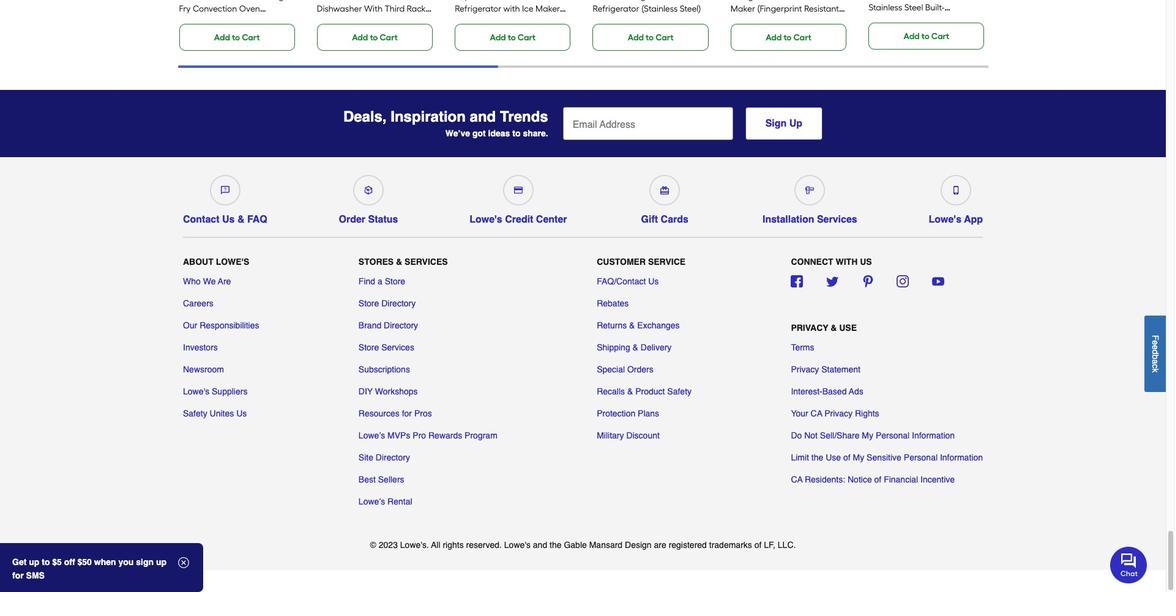 Task type: locate. For each thing, give the bounding box(es) containing it.
services down brand directory link
[[382, 343, 415, 353]]

directory down store directory
[[384, 321, 418, 331]]

0 vertical spatial us
[[222, 214, 235, 225]]

lowe's
[[470, 214, 503, 225], [929, 214, 962, 225], [216, 257, 249, 267], [183, 387, 210, 397], [505, 541, 531, 551]]

0 horizontal spatial for
[[12, 571, 24, 581]]

of left lf,
[[755, 541, 762, 551]]

0 vertical spatial of
[[844, 453, 851, 463]]

1 vertical spatial ca
[[792, 476, 803, 485]]

your
[[792, 409, 809, 419]]

services for installation services
[[818, 214, 858, 225]]

shipping & delivery
[[597, 343, 672, 353]]

mvps
[[388, 431, 411, 441]]

interest-based ads
[[792, 387, 864, 397]]

to for fifth add to cart list item from right
[[370, 32, 378, 43]]

customer care image
[[221, 186, 230, 195]]

add to cart link for 6th add to cart list item from the right
[[179, 24, 295, 51]]

of right notice on the bottom right of the page
[[875, 476, 882, 485]]

store for services
[[359, 343, 379, 353]]

& for returns & exchanges
[[630, 321, 635, 331]]

lowe's for lowe's app
[[929, 214, 962, 225]]

0 vertical spatial lowe's
[[359, 431, 385, 441]]

1 vertical spatial use
[[826, 453, 842, 463]]

for left pros
[[402, 409, 412, 419]]

responsibilities
[[200, 321, 259, 331]]

order status link
[[339, 170, 398, 226]]

service
[[649, 257, 686, 267]]

for down get
[[12, 571, 24, 581]]

mobile image
[[952, 186, 961, 195]]

terms
[[792, 343, 815, 353]]

privacy inside "link"
[[792, 365, 820, 375]]

ideas
[[489, 128, 510, 138]]

1 vertical spatial my
[[854, 453, 865, 463]]

f e e d b a c k
[[1151, 335, 1161, 373]]

2 vertical spatial us
[[237, 409, 247, 419]]

1 lowe's from the top
[[359, 431, 385, 441]]

1 vertical spatial personal
[[905, 453, 938, 463]]

best
[[359, 476, 376, 485]]

& right recalls
[[628, 387, 634, 397]]

use up 'statement'
[[840, 324, 857, 333]]

services up 'find a store'
[[405, 257, 448, 267]]

safety left unites
[[183, 409, 207, 419]]

cart
[[932, 31, 950, 42], [242, 32, 260, 43], [380, 32, 398, 43], [518, 32, 536, 43], [656, 32, 674, 43], [794, 32, 812, 43]]

0 horizontal spatial up
[[29, 558, 39, 568]]

0 vertical spatial information
[[913, 431, 956, 441]]

1 vertical spatial lowe's
[[359, 498, 385, 507]]

to for 3rd add to cart list item from left
[[508, 32, 516, 43]]

Email Address email field
[[563, 107, 734, 140]]

0 vertical spatial use
[[840, 324, 857, 333]]

0 vertical spatial my
[[863, 431, 874, 441]]

0 horizontal spatial us
[[222, 214, 235, 225]]

sign up form
[[563, 107, 823, 140]]

1 vertical spatial of
[[875, 476, 882, 485]]

0 vertical spatial privacy
[[792, 324, 829, 333]]

mansard
[[590, 541, 623, 551]]

notice
[[848, 476, 873, 485]]

0 horizontal spatial and
[[470, 108, 496, 126]]

of down sell/share
[[844, 453, 851, 463]]

2 vertical spatial store
[[359, 343, 379, 353]]

privacy up sell/share
[[825, 409, 853, 419]]

0 vertical spatial directory
[[382, 299, 416, 309]]

us for contact
[[222, 214, 235, 225]]

0 horizontal spatial ca
[[792, 476, 803, 485]]

pinterest image
[[862, 276, 874, 288]]

2 up from the left
[[156, 558, 167, 568]]

& for privacy & use
[[831, 324, 837, 333]]

services up connect with us
[[818, 214, 858, 225]]

safety right product
[[668, 387, 692, 397]]

ca right your
[[811, 409, 823, 419]]

0 vertical spatial personal
[[876, 431, 910, 441]]

cart for add to cart link corresponding to fifth add to cart list item from right
[[380, 32, 398, 43]]

app
[[965, 214, 984, 225]]

& right stores at top
[[396, 257, 403, 267]]

recalls
[[597, 387, 625, 397]]

lowe's inside lowe's mvps pro rewards program link
[[359, 431, 385, 441]]

for inside get up to $5 off $50 when you sign up for sms
[[12, 571, 24, 581]]

site
[[359, 453, 374, 463]]

incentive
[[921, 476, 956, 485]]

cart for 6th add to cart list item from the right's add to cart link
[[242, 32, 260, 43]]

e up b
[[1151, 345, 1161, 350]]

2 add to cart list item from the left
[[317, 0, 436, 51]]

4 add to cart list item from the left
[[593, 0, 712, 51]]

my up notice on the bottom right of the page
[[854, 453, 865, 463]]

dimensions image
[[806, 186, 815, 195]]

got
[[473, 128, 486, 138]]

store down brand
[[359, 343, 379, 353]]

all
[[431, 541, 441, 551]]

your ca privacy rights link
[[792, 408, 880, 420]]

0 vertical spatial safety
[[668, 387, 692, 397]]

with
[[836, 257, 858, 267]]

1 horizontal spatial for
[[402, 409, 412, 419]]

lowe's rental
[[359, 498, 413, 507]]

rewards
[[429, 431, 463, 441]]

1 vertical spatial us
[[649, 277, 659, 287]]

2 horizontal spatial of
[[875, 476, 882, 485]]

special
[[597, 365, 625, 375]]

ca down limit
[[792, 476, 803, 485]]

add to cart for add to cart link corresponding to fifth add to cart list item from the left
[[766, 32, 812, 43]]

terms link
[[792, 342, 815, 354]]

and
[[470, 108, 496, 126], [533, 541, 548, 551]]

us
[[861, 257, 873, 267]]

privacy
[[792, 324, 829, 333], [792, 365, 820, 375], [825, 409, 853, 419]]

gift
[[642, 214, 659, 225]]

and up got
[[470, 108, 496, 126]]

to inside get up to $5 off $50 when you sign up for sms
[[42, 558, 50, 568]]

add to cart for add to cart link corresponding to sixth add to cart list item from the left
[[904, 31, 950, 42]]

1 vertical spatial information
[[941, 453, 984, 463]]

lowe's down newsroom link
[[183, 387, 210, 397]]

store down stores & services
[[385, 277, 406, 287]]

a right find
[[378, 277, 383, 287]]

add to cart link
[[869, 23, 985, 49], [179, 24, 295, 51], [317, 24, 433, 51], [455, 24, 571, 51], [593, 24, 709, 51], [731, 24, 847, 51]]

us right unites
[[237, 409, 247, 419]]

store for directory
[[359, 299, 379, 309]]

2 horizontal spatial us
[[649, 277, 659, 287]]

of for financial
[[875, 476, 882, 485]]

1 vertical spatial for
[[12, 571, 24, 581]]

get
[[12, 558, 27, 568]]

the left gable on the left of page
[[550, 541, 562, 551]]

who we are
[[183, 277, 231, 287]]

our responsibilities link
[[183, 320, 259, 332]]

up up sms at the bottom left of the page
[[29, 558, 39, 568]]

2 e from the top
[[1151, 345, 1161, 350]]

directory for store directory
[[382, 299, 416, 309]]

residents:
[[805, 476, 846, 485]]

1 vertical spatial the
[[550, 541, 562, 551]]

add to cart for add to cart link corresponding to fifth add to cart list item from right
[[352, 32, 398, 43]]

gift card image
[[661, 186, 670, 195]]

delivery
[[641, 343, 672, 353]]

lowe's suppliers
[[183, 387, 248, 397]]

the right limit
[[812, 453, 824, 463]]

privacy & use
[[792, 324, 857, 333]]

0 vertical spatial services
[[818, 214, 858, 225]]

diy
[[359, 387, 373, 397]]

1 horizontal spatial of
[[844, 453, 851, 463]]

investors
[[183, 343, 218, 353]]

1 vertical spatial a
[[1151, 360, 1161, 364]]

1 vertical spatial and
[[533, 541, 548, 551]]

lowe's down best
[[359, 498, 385, 507]]

e
[[1151, 340, 1161, 345], [1151, 345, 1161, 350]]

who we are link
[[183, 276, 231, 288]]

2 vertical spatial services
[[382, 343, 415, 353]]

to for third add to cart list item from right
[[646, 32, 654, 43]]

0 vertical spatial and
[[470, 108, 496, 126]]

and left gable on the left of page
[[533, 541, 548, 551]]

personal up "limit the use of my sensitive personal information" link
[[876, 431, 910, 441]]

interest-
[[792, 387, 823, 397]]

of
[[844, 453, 851, 463], [875, 476, 882, 485], [755, 541, 762, 551]]

d
[[1151, 350, 1161, 355]]

credit card image
[[514, 186, 523, 195]]

f e e d b a c k button
[[1145, 316, 1167, 392]]

& up 'statement'
[[831, 324, 837, 333]]

2 lowe's from the top
[[359, 498, 385, 507]]

site directory
[[359, 453, 410, 463]]

lowe's rental link
[[359, 496, 413, 509]]

us for faq/contact
[[649, 277, 659, 287]]

store services
[[359, 343, 415, 353]]

lowe's inside "lowe's rental" link
[[359, 498, 385, 507]]

& right returns
[[630, 321, 635, 331]]

reserved.
[[466, 541, 502, 551]]

$5
[[52, 558, 62, 568]]

1 vertical spatial store
[[359, 299, 379, 309]]

lowe's for lowe's rental
[[359, 498, 385, 507]]

your ca privacy rights
[[792, 409, 880, 419]]

personal up incentive
[[905, 453, 938, 463]]

sign
[[136, 558, 154, 568]]

1 vertical spatial directory
[[384, 321, 418, 331]]

2 vertical spatial directory
[[376, 453, 410, 463]]

pickup image
[[364, 186, 373, 195]]

sell/share
[[821, 431, 860, 441]]

sign
[[766, 118, 787, 129]]

based
[[823, 387, 847, 397]]

1 vertical spatial safety
[[183, 409, 207, 419]]

directory up sellers
[[376, 453, 410, 463]]

1 horizontal spatial and
[[533, 541, 548, 551]]

us right "contact"
[[222, 214, 235, 225]]

share.
[[523, 128, 549, 138]]

for
[[402, 409, 412, 419], [12, 571, 24, 581]]

us down customer service
[[649, 277, 659, 287]]

limit the use of my sensitive personal information
[[792, 453, 984, 463]]

we
[[203, 277, 216, 287]]

subscriptions
[[359, 365, 410, 375]]

privacy up terms
[[792, 324, 829, 333]]

my down the rights
[[863, 431, 874, 441]]

3 add to cart list item from the left
[[455, 0, 574, 51]]

use down sell/share
[[826, 453, 842, 463]]

get up to $5 off $50 when you sign up for sms
[[12, 558, 167, 581]]

pros
[[415, 409, 432, 419]]

information
[[913, 431, 956, 441], [941, 453, 984, 463]]

store up brand
[[359, 299, 379, 309]]

us
[[222, 214, 235, 225], [649, 277, 659, 287], [237, 409, 247, 419]]

0 horizontal spatial of
[[755, 541, 762, 551]]

lowe's up site
[[359, 431, 385, 441]]

privacy up interest-
[[792, 365, 820, 375]]

lowe's left app
[[929, 214, 962, 225]]

0 vertical spatial ca
[[811, 409, 823, 419]]

0 horizontal spatial safety
[[183, 409, 207, 419]]

find a store
[[359, 277, 406, 287]]

lowe's app link
[[929, 170, 984, 226]]

brand directory
[[359, 321, 418, 331]]

to for 6th add to cart list item from the right
[[232, 32, 240, 43]]

lowe's for lowe's credit center
[[470, 214, 503, 225]]

add to cart for 6th add to cart list item from the right's add to cart link
[[214, 32, 260, 43]]

up right sign
[[156, 558, 167, 568]]

of for my
[[844, 453, 851, 463]]

add to cart link for fifth add to cart list item from the left
[[731, 24, 847, 51]]

chat invite button image
[[1111, 547, 1148, 584]]

0 vertical spatial the
[[812, 453, 824, 463]]

1 horizontal spatial the
[[812, 453, 824, 463]]

0 horizontal spatial a
[[378, 277, 383, 287]]

newsroom link
[[183, 364, 224, 376]]

a up k
[[1151, 360, 1161, 364]]

1 up from the left
[[29, 558, 39, 568]]

directory up brand directory link
[[382, 299, 416, 309]]

add to cart list item
[[179, 0, 298, 51], [317, 0, 436, 51], [455, 0, 574, 51], [593, 0, 712, 51], [731, 0, 850, 51], [869, 0, 988, 49]]

1 horizontal spatial safety
[[668, 387, 692, 397]]

up
[[790, 118, 803, 129]]

limit
[[792, 453, 810, 463]]

0 vertical spatial for
[[402, 409, 412, 419]]

2023
[[379, 541, 398, 551]]

0 vertical spatial a
[[378, 277, 383, 287]]

to
[[922, 31, 930, 42], [232, 32, 240, 43], [370, 32, 378, 43], [508, 32, 516, 43], [646, 32, 654, 43], [784, 32, 792, 43], [513, 128, 521, 138], [42, 558, 50, 568]]

1 horizontal spatial up
[[156, 558, 167, 568]]

6 add to cart list item from the left
[[869, 0, 988, 49]]

& left delivery
[[633, 343, 639, 353]]

resources
[[359, 409, 400, 419]]

1 vertical spatial privacy
[[792, 365, 820, 375]]

lowe's left credit at the top
[[470, 214, 503, 225]]

military discount
[[597, 431, 660, 441]]

1 horizontal spatial a
[[1151, 360, 1161, 364]]

e up 'd' on the bottom of page
[[1151, 340, 1161, 345]]

instagram image
[[897, 276, 910, 288]]



Task type: vqa. For each thing, say whether or not it's contained in the screenshot.
POWER related to Power Tool Accessories
no



Task type: describe. For each thing, give the bounding box(es) containing it.
lowe's credit center
[[470, 214, 567, 225]]

1 add to cart list item from the left
[[179, 0, 298, 51]]

best sellers
[[359, 476, 405, 485]]

privacy statement link
[[792, 364, 861, 376]]

youtube image
[[933, 276, 945, 288]]

who
[[183, 277, 201, 287]]

faq/contact us link
[[597, 276, 659, 288]]

to inside deals, inspiration and trends we've got ideas to share.
[[513, 128, 521, 138]]

to for sixth add to cart list item from the left
[[922, 31, 930, 42]]

you
[[118, 558, 134, 568]]

not
[[805, 431, 818, 441]]

cart for add to cart link corresponding to fifth add to cart list item from the left
[[794, 32, 812, 43]]

do
[[792, 431, 803, 441]]

protection plans
[[597, 409, 660, 419]]

privacy for privacy statement
[[792, 365, 820, 375]]

site directory link
[[359, 452, 410, 465]]

plans
[[638, 409, 660, 419]]

suppliers
[[212, 387, 248, 397]]

lowe's up are
[[216, 257, 249, 267]]

rebates
[[597, 299, 629, 309]]

investors link
[[183, 342, 218, 354]]

directory for site directory
[[376, 453, 410, 463]]

lowe's right 'reserved.'
[[505, 541, 531, 551]]

design
[[625, 541, 652, 551]]

credit
[[505, 214, 534, 225]]

order
[[339, 214, 366, 225]]

faq
[[247, 214, 268, 225]]

and inside deals, inspiration and trends we've got ideas to share.
[[470, 108, 496, 126]]

store services link
[[359, 342, 415, 354]]

inspiration
[[391, 108, 466, 126]]

military discount link
[[597, 430, 660, 442]]

1 e from the top
[[1151, 340, 1161, 345]]

resources for pros link
[[359, 408, 432, 420]]

find a store link
[[359, 276, 406, 288]]

customer service
[[597, 257, 686, 267]]

services for store services
[[382, 343, 415, 353]]

0 vertical spatial store
[[385, 277, 406, 287]]

add to cart for add to cart link for 3rd add to cart list item from left
[[490, 32, 536, 43]]

military
[[597, 431, 624, 441]]

our responsibilities
[[183, 321, 259, 331]]

c
[[1151, 364, 1161, 369]]

b
[[1151, 355, 1161, 360]]

lf,
[[765, 541, 776, 551]]

twitter image
[[827, 276, 839, 288]]

lowe's for lowe's mvps pro rewards program
[[359, 431, 385, 441]]

gift cards link
[[639, 170, 692, 226]]

use for &
[[840, 324, 857, 333]]

sensitive
[[867, 453, 902, 463]]

do not sell/share my personal information link
[[792, 430, 956, 442]]

& left the faq on the top left of the page
[[238, 214, 245, 225]]

stores & services
[[359, 257, 448, 267]]

f
[[1151, 335, 1161, 340]]

we've
[[446, 128, 470, 138]]

protection plans link
[[597, 408, 660, 420]]

order status
[[339, 214, 398, 225]]

ca residents: notice of financial incentive
[[792, 476, 956, 485]]

deals,
[[344, 108, 387, 126]]

returns & exchanges link
[[597, 320, 680, 332]]

limit the use of my sensitive personal information link
[[792, 452, 984, 465]]

connect
[[792, 257, 834, 267]]

a inside button
[[1151, 360, 1161, 364]]

privacy for privacy & use
[[792, 324, 829, 333]]

faq/contact us
[[597, 277, 659, 287]]

sms
[[26, 571, 45, 581]]

product
[[636, 387, 665, 397]]

installation
[[763, 214, 815, 225]]

& for recalls & product safety
[[628, 387, 634, 397]]

lowe's for lowe's suppliers
[[183, 387, 210, 397]]

shipping & delivery link
[[597, 342, 672, 354]]

lowe's.
[[400, 541, 429, 551]]

2 vertical spatial of
[[755, 541, 762, 551]]

sign up button
[[746, 107, 823, 140]]

2 vertical spatial privacy
[[825, 409, 853, 419]]

ads
[[849, 387, 864, 397]]

protection
[[597, 409, 636, 419]]

exchanges
[[638, 321, 680, 331]]

add to cart link for sixth add to cart list item from the left
[[869, 23, 985, 49]]

cart for add to cart link for 3rd add to cart list item from left
[[518, 32, 536, 43]]

cart for add to cart link corresponding to sixth add to cart list item from the left
[[932, 31, 950, 42]]

cards
[[661, 214, 689, 225]]

stores
[[359, 257, 394, 267]]

subscriptions link
[[359, 364, 410, 376]]

program
[[465, 431, 498, 441]]

center
[[536, 214, 567, 225]]

1 horizontal spatial ca
[[811, 409, 823, 419]]

directory for brand directory
[[384, 321, 418, 331]]

5 add to cart list item from the left
[[731, 0, 850, 51]]

best sellers link
[[359, 474, 405, 487]]

workshops
[[375, 387, 418, 397]]

add to cart link for 3rd add to cart list item from left
[[455, 24, 571, 51]]

& for stores & services
[[396, 257, 403, 267]]

add to cart for third add to cart list item from right's add to cart link
[[628, 32, 674, 43]]

rental
[[388, 498, 413, 507]]

llc.
[[778, 541, 796, 551]]

pro
[[413, 431, 426, 441]]

store directory
[[359, 299, 416, 309]]

add to cart link for third add to cart list item from right
[[593, 24, 709, 51]]

use for the
[[826, 453, 842, 463]]

special orders link
[[597, 364, 654, 376]]

©
[[370, 541, 377, 551]]

to for fifth add to cart list item from the left
[[784, 32, 792, 43]]

rebates link
[[597, 298, 629, 310]]

lowe's credit center link
[[470, 170, 567, 226]]

k
[[1151, 369, 1161, 373]]

0 horizontal spatial the
[[550, 541, 562, 551]]

resources for pros
[[359, 409, 432, 419]]

lowe's mvps pro rewards program link
[[359, 430, 498, 442]]

financial
[[885, 476, 919, 485]]

1 vertical spatial services
[[405, 257, 448, 267]]

are
[[654, 541, 667, 551]]

sign up
[[766, 118, 803, 129]]

careers
[[183, 299, 214, 309]]

facebook image
[[792, 276, 804, 288]]

© 2023 lowe's. all rights reserved. lowe's and the gable mansard design are registered trademarks of lf, llc.
[[370, 541, 796, 551]]

safety unites us
[[183, 409, 247, 419]]

interest-based ads link
[[792, 386, 864, 398]]

add to cart link for fifth add to cart list item from right
[[317, 24, 433, 51]]

1 horizontal spatial us
[[237, 409, 247, 419]]

cart for third add to cart list item from right's add to cart link
[[656, 32, 674, 43]]

& for shipping & delivery
[[633, 343, 639, 353]]

discount
[[627, 431, 660, 441]]

lowe's app
[[929, 214, 984, 225]]



